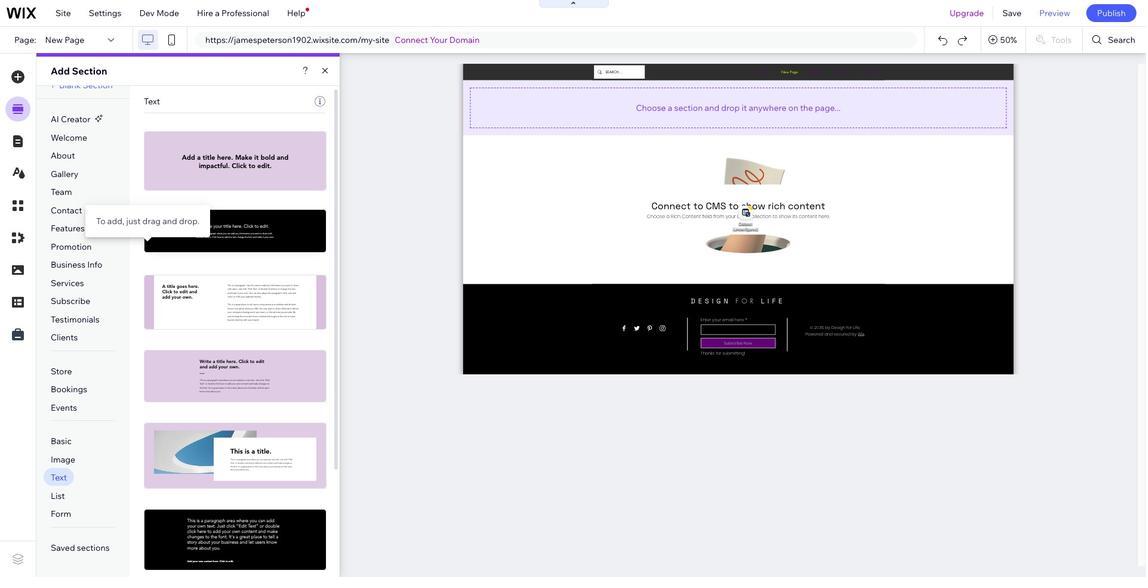 Task type: describe. For each thing, give the bounding box(es) containing it.
form
[[51, 509, 71, 520]]

publish
[[1097, 8, 1126, 19]]

section for add section
[[72, 65, 107, 77]]

image
[[51, 455, 75, 465]]

dev
[[139, 8, 155, 19]]

blank section
[[59, 80, 113, 91]]

saved sections
[[51, 543, 110, 554]]

hire a professional
[[197, 8, 269, 19]]

business
[[51, 260, 85, 270]]

just
[[126, 216, 141, 227]]

save
[[1003, 8, 1022, 19]]

promotion
[[51, 242, 92, 252]]

creator
[[61, 114, 90, 125]]

sections
[[77, 543, 110, 554]]

subscribe
[[51, 296, 90, 307]]

50%
[[1000, 35, 1017, 45]]

blank
[[59, 80, 81, 91]]

upgrade
[[950, 8, 984, 19]]

contact
[[51, 205, 82, 216]]

basic
[[51, 437, 72, 447]]

save button
[[994, 0, 1031, 26]]

anywhere
[[749, 102, 787, 113]]

hire
[[197, 8, 213, 19]]

domain
[[449, 35, 480, 45]]

https://jamespeterson1902.wixsite.com/my-
[[205, 35, 375, 45]]

ai creator
[[51, 114, 90, 125]]

add section
[[51, 65, 107, 77]]

a for section
[[668, 102, 672, 113]]

section for blank section
[[83, 80, 113, 91]]

0 horizontal spatial and
[[162, 216, 177, 227]]

tools button
[[1026, 27, 1082, 53]]

the
[[800, 102, 813, 113]]

section
[[674, 102, 703, 113]]

preview button
[[1031, 0, 1079, 26]]

it
[[742, 102, 747, 113]]

0 vertical spatial text
[[144, 96, 160, 107]]

services
[[51, 278, 84, 289]]

site
[[375, 35, 389, 45]]

team
[[51, 187, 72, 198]]



Task type: locate. For each thing, give the bounding box(es) containing it.
help
[[287, 8, 305, 19]]

1 horizontal spatial and
[[705, 102, 719, 113]]

add,
[[107, 216, 124, 227]]

1 vertical spatial section
[[83, 80, 113, 91]]

list
[[51, 491, 65, 502]]

section up the blank section
[[72, 65, 107, 77]]

publish button
[[1086, 4, 1137, 22]]

and right drag on the left top
[[162, 216, 177, 227]]

search button
[[1083, 27, 1146, 53]]

bookings
[[51, 385, 87, 395]]

0 horizontal spatial text
[[51, 473, 67, 484]]

to
[[96, 216, 105, 227]]

0 vertical spatial section
[[72, 65, 107, 77]]

about
[[51, 150, 75, 161]]

1 vertical spatial text
[[51, 473, 67, 484]]

info
[[87, 260, 102, 270]]

choose a section and drop it anywhere on the page...
[[636, 102, 841, 113]]

and
[[705, 102, 719, 113], [162, 216, 177, 227]]

clients
[[51, 333, 78, 343]]

1 horizontal spatial a
[[668, 102, 672, 113]]

settings
[[89, 8, 121, 19]]

section
[[72, 65, 107, 77], [83, 80, 113, 91]]

tools
[[1051, 35, 1072, 45]]

saved
[[51, 543, 75, 554]]

a for professional
[[215, 8, 220, 19]]

on
[[788, 102, 798, 113]]

to add, just drag and drop.
[[96, 216, 199, 227]]

preview
[[1039, 8, 1070, 19]]

1 vertical spatial a
[[668, 102, 672, 113]]

mode
[[156, 8, 179, 19]]

professional
[[221, 8, 269, 19]]

choose
[[636, 102, 666, 113]]

page
[[65, 35, 84, 45]]

a right "hire"
[[215, 8, 220, 19]]

0 vertical spatial and
[[705, 102, 719, 113]]

and left drop
[[705, 102, 719, 113]]

gallery
[[51, 169, 78, 179]]

store
[[51, 366, 72, 377]]

50% button
[[981, 27, 1025, 53]]

search
[[1108, 35, 1135, 45]]

dev mode
[[139, 8, 179, 19]]

drop.
[[179, 216, 199, 227]]

https://jamespeterson1902.wixsite.com/my-site connect your domain
[[205, 35, 480, 45]]

connect
[[395, 35, 428, 45]]

business info
[[51, 260, 102, 270]]

1 horizontal spatial text
[[144, 96, 160, 107]]

site
[[56, 8, 71, 19]]

testimonials
[[51, 314, 100, 325]]

new page
[[45, 35, 84, 45]]

a
[[215, 8, 220, 19], [668, 102, 672, 113]]

drag
[[142, 216, 161, 227]]

add
[[51, 65, 70, 77]]

1 vertical spatial and
[[162, 216, 177, 227]]

text
[[144, 96, 160, 107], [51, 473, 67, 484]]

0 vertical spatial a
[[215, 8, 220, 19]]

a left section
[[668, 102, 672, 113]]

new
[[45, 35, 63, 45]]

section down add section
[[83, 80, 113, 91]]

welcome
[[51, 132, 87, 143]]

ai
[[51, 114, 59, 125]]

your
[[430, 35, 448, 45]]

events
[[51, 403, 77, 414]]

0 horizontal spatial a
[[215, 8, 220, 19]]

page...
[[815, 102, 841, 113]]

drop
[[721, 102, 740, 113]]

features
[[51, 223, 85, 234]]



Task type: vqa. For each thing, say whether or not it's contained in the screenshot.
https://jamespeterson1902.wixsite.com/my-
yes



